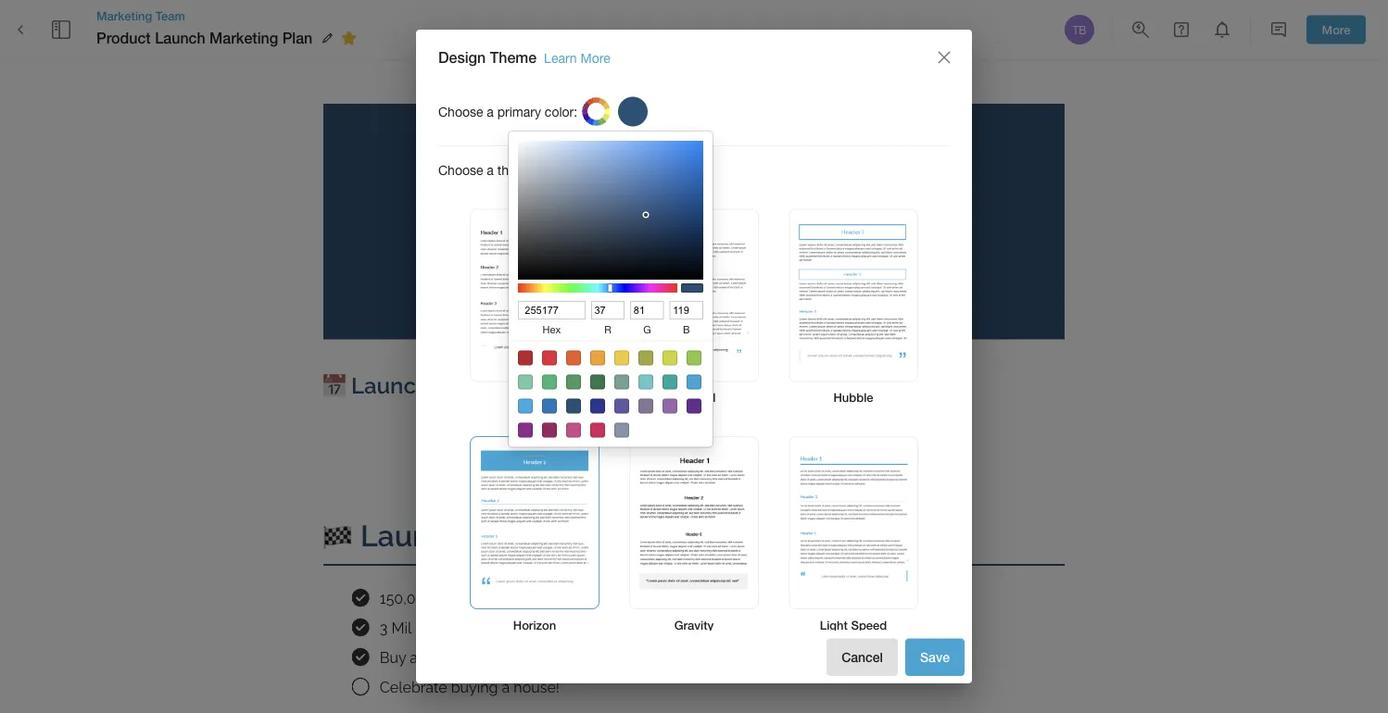 Task type: locate. For each thing, give the bounding box(es) containing it.
plan
[[282, 29, 313, 47], [648, 238, 741, 290]]

0 vertical spatial product launch marketing plan
[[96, 29, 313, 47]]

a right buy
[[410, 649, 418, 667]]

product down marketing team
[[96, 29, 151, 47]]

impressions
[[506, 620, 588, 637]]

1 vertical spatial choose
[[438, 163, 483, 178]]

choose a theme style below:
[[438, 163, 606, 178]]

2 horizontal spatial marketing
[[761, 176, 973, 228]]

marketing team link
[[96, 7, 363, 24]]

🏁 launch goals
[[323, 519, 551, 553]]

a down sell
[[502, 679, 510, 696]]

cancel button
[[827, 639, 898, 677]]

2 choose from the top
[[438, 163, 483, 178]]

0 vertical spatial marketing
[[96, 8, 152, 23]]

1 vertical spatial marketing
[[210, 29, 278, 47]]

1 choose from the top
[[438, 104, 483, 119]]

launch
[[155, 29, 205, 47], [594, 176, 750, 228], [351, 373, 429, 399], [360, 519, 465, 553]]

media
[[460, 620, 502, 637]]

minimal
[[672, 391, 716, 405]]

a
[[487, 104, 494, 119], [487, 163, 494, 178], [410, 649, 418, 667], [502, 679, 510, 696]]

0 horizontal spatial product launch marketing plan
[[96, 29, 313, 47]]

1 vertical spatial plan
[[648, 238, 741, 290]]

more
[[1322, 22, 1351, 37], [581, 50, 611, 66]]

celebrate
[[380, 679, 447, 696]]

b
[[683, 323, 690, 336]]

more button
[[1307, 15, 1366, 44]]

buying
[[451, 679, 498, 696]]

a left primary at the top left of page
[[487, 104, 494, 119]]

product launch marketing plan
[[96, 29, 313, 47], [416, 176, 984, 290]]

0 vertical spatial choose
[[438, 104, 483, 119]]

1 horizontal spatial product launch marketing plan
[[416, 176, 984, 290]]

choose down design
[[438, 104, 483, 119]]

r field
[[591, 301, 625, 320]]

choose for choose a theme style below:
[[438, 163, 483, 178]]

choose
[[438, 104, 483, 119], [438, 163, 483, 178]]

plan left remove favorite image at left
[[282, 29, 313, 47]]

r
[[605, 323, 612, 336]]

below:
[[568, 163, 606, 178]]

jan
[[494, 373, 531, 399]]

style
[[537, 163, 564, 178]]

learn more link
[[544, 50, 611, 66]]

light
[[820, 618, 848, 632]]

remove favorite image
[[338, 27, 360, 49]]

0 vertical spatial plan
[[282, 29, 313, 47]]

marketing
[[96, 8, 152, 23], [210, 29, 278, 47], [761, 176, 973, 228]]

celebrate buying a house!
[[380, 679, 560, 696]]

2022
[[557, 373, 607, 399]]

launch inside "product launch marketing plan"
[[594, 176, 750, 228]]

🏁
[[323, 519, 353, 553]]

hex field
[[518, 301, 586, 320]]

choose left theme
[[438, 163, 483, 178]]

2 vertical spatial marketing
[[761, 176, 973, 228]]

horizon
[[513, 618, 556, 632]]

house
[[422, 649, 464, 667]]

0 horizontal spatial product
[[96, 29, 151, 47]]

a for house
[[410, 649, 418, 667]]

thousand
[[437, 590, 506, 607]]

product launch marketing plan up "b" field
[[416, 176, 984, 290]]

1 horizontal spatial more
[[1322, 22, 1351, 37]]

theme
[[490, 48, 537, 66]]

plan up "b" field
[[648, 238, 741, 290]]

0 horizontal spatial marketing
[[96, 8, 152, 23]]

product launch marketing plan down marketing team link
[[96, 29, 313, 47]]

0 horizontal spatial more
[[581, 50, 611, 66]]

and
[[468, 649, 494, 667]]

1 horizontal spatial product
[[416, 176, 583, 228]]

3 mil social media impressions
[[380, 620, 588, 637]]

theme
[[498, 163, 534, 178]]

a left theme
[[487, 163, 494, 178]]

product down the choose a primary color:
[[416, 176, 583, 228]]

1 vertical spatial product
[[416, 176, 583, 228]]

product
[[96, 29, 151, 47], [416, 176, 583, 228]]

date:
[[435, 373, 489, 399]]

buy a house and sell my old one!
[[380, 649, 605, 667]]

1,
[[536, 373, 551, 399]]

save button
[[906, 639, 965, 677]]

0 vertical spatial more
[[1322, 22, 1351, 37]]

1 vertical spatial more
[[581, 50, 611, 66]]

1 vertical spatial product launch marketing plan
[[416, 176, 984, 290]]

tb button
[[1062, 12, 1097, 47]]

g
[[643, 323, 651, 336]]



Task type: describe. For each thing, give the bounding box(es) containing it.
product inside "product launch marketing plan"
[[416, 176, 583, 228]]

📅 launch date: jan 1, 2022
[[323, 373, 607, 399]]

my
[[525, 649, 546, 667]]

1 horizontal spatial plan
[[648, 238, 741, 290]]

1 horizontal spatial marketing
[[210, 29, 278, 47]]

a for theme
[[487, 163, 494, 178]]

more inside button
[[1322, 22, 1351, 37]]

150,000 thousand downloads
[[380, 590, 585, 607]]

📅
[[323, 373, 346, 399]]

sell
[[497, 649, 521, 667]]

hex
[[543, 323, 561, 336]]

marketing team
[[96, 8, 185, 23]]

a for primary
[[487, 104, 494, 119]]

learn
[[544, 50, 577, 66]]

gravity
[[674, 618, 714, 632]]

0 horizontal spatial plan
[[282, 29, 313, 47]]

more inside design theme learn more
[[581, 50, 611, 66]]

color:
[[545, 104, 578, 119]]

150,000
[[380, 590, 434, 607]]

choose for choose a primary color:
[[438, 104, 483, 119]]

buy
[[380, 649, 406, 667]]

basic
[[519, 391, 550, 405]]

team
[[156, 8, 185, 23]]

house!
[[514, 679, 560, 696]]

old
[[550, 649, 572, 667]]

design theme learn more
[[438, 48, 611, 66]]

design theme dialog
[[0, 0, 1388, 714]]

speed
[[851, 618, 887, 632]]

choose a primary color:
[[438, 104, 578, 119]]

goals
[[472, 519, 551, 553]]

mil
[[392, 620, 411, 637]]

3
[[380, 620, 388, 637]]

save
[[920, 650, 950, 666]]

social
[[415, 620, 456, 637]]

light speed
[[820, 618, 887, 632]]

hubble
[[834, 391, 874, 405]]

design
[[438, 48, 486, 66]]

cancel
[[842, 650, 883, 666]]

one!
[[576, 649, 605, 667]]

tb
[[1073, 23, 1087, 36]]

g field
[[630, 301, 664, 320]]

primary
[[498, 104, 541, 119]]

downloads
[[509, 590, 585, 607]]

0 vertical spatial product
[[96, 29, 151, 47]]

b field
[[670, 301, 703, 320]]



Task type: vqa. For each thing, say whether or not it's contained in the screenshot.
the left PROFILE
no



